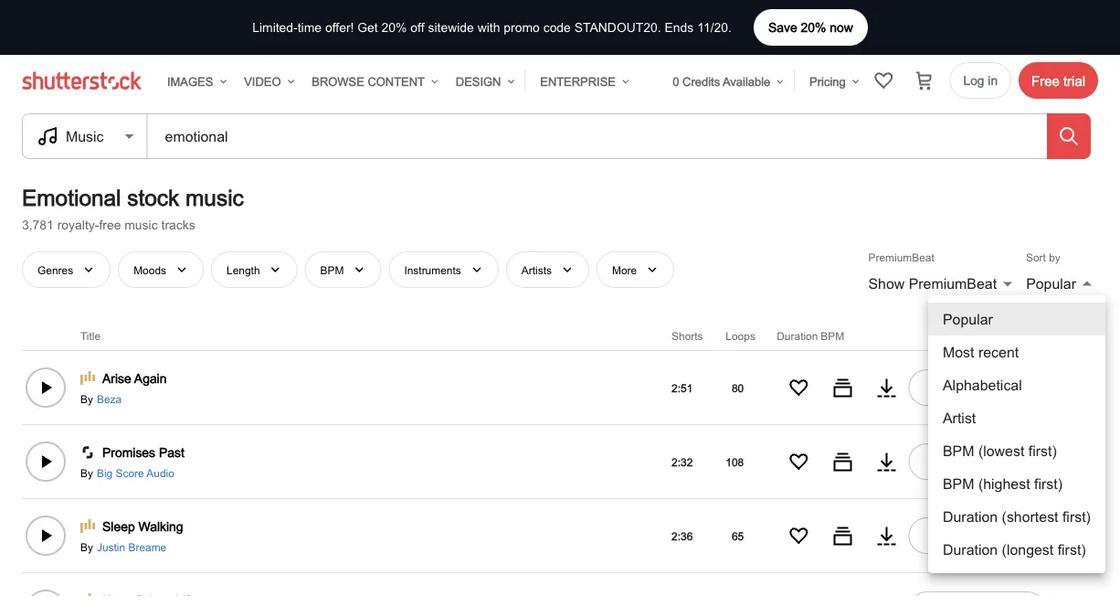 Task type: describe. For each thing, give the bounding box(es) containing it.
beza
[[97, 392, 122, 405]]

to for sleep walking
[[973, 528, 983, 543]]

by for sleep
[[80, 540, 93, 553]]

sleep walking
[[102, 519, 183, 534]]

moods button
[[118, 251, 204, 288]]

length
[[227, 263, 260, 276]]

content
[[368, 74, 425, 88]]

ends
[[665, 20, 694, 35]]

add to cart for arise again
[[947, 380, 1008, 394]]

video
[[244, 74, 281, 88]]

design
[[456, 74, 501, 88]]

list box containing popular
[[929, 295, 1106, 573]]

save
[[769, 20, 798, 35]]

browse
[[312, 74, 365, 88]]

by beza
[[80, 392, 122, 405]]

save image for past
[[788, 450, 810, 472]]

(longest
[[1002, 541, 1054, 558]]

save 20% now
[[769, 20, 854, 35]]

royalty-
[[57, 217, 99, 232]]

popular for popular dropdown button
[[1027, 274, 1077, 291]]

0 vertical spatial music
[[186, 185, 244, 210]]

3,781
[[22, 217, 54, 232]]

log in
[[964, 73, 998, 88]]

bpm button
[[305, 251, 382, 288]]

65
[[732, 529, 744, 542]]

alphabetical
[[943, 376, 1023, 393]]

80
[[732, 381, 744, 394]]

save 20% now link
[[754, 9, 868, 46]]

free trial
[[1032, 73, 1086, 88]]

video link
[[237, 63, 297, 100]]

promises past
[[102, 445, 184, 460]]

add to cart for sleep walking
[[947, 528, 1008, 543]]

log
[[964, 73, 985, 88]]

add for arise again
[[947, 380, 969, 394]]

(highest
[[979, 475, 1031, 492]]

design link
[[449, 63, 518, 100]]

add to cart for promises past
[[947, 454, 1008, 469]]

108
[[726, 455, 744, 468]]

bpm (highest first) option
[[929, 467, 1106, 500]]

free trial button
[[1019, 62, 1099, 99]]

enterprise link
[[533, 63, 632, 100]]

title
[[80, 329, 101, 342]]

now
[[830, 20, 854, 35]]

similar image for walking
[[832, 525, 854, 546]]

available
[[723, 74, 771, 88]]

add to cart button for promises past
[[909, 443, 1046, 480]]

cart image
[[914, 69, 936, 91]]

add for promises past
[[947, 454, 969, 469]]

2:51
[[672, 381, 693, 394]]

bpm (highest first)
[[943, 475, 1063, 492]]

0 credits available
[[673, 74, 771, 88]]

limited-
[[252, 20, 298, 35]]

duration for duration bpm
[[777, 329, 819, 342]]

more
[[612, 263, 637, 276]]

cart for promises past
[[987, 454, 1008, 469]]

arise again link
[[102, 369, 167, 387]]

time
[[298, 20, 322, 35]]

more button
[[597, 251, 675, 288]]

images link
[[160, 63, 230, 100]]

offer!
[[325, 20, 354, 35]]

score
[[116, 466, 144, 479]]

instruments button
[[389, 251, 499, 288]]

cart for arise again
[[987, 380, 1008, 394]]

big
[[97, 466, 113, 479]]

tracks
[[161, 217, 195, 232]]

artists button
[[506, 251, 590, 288]]

20% inside "link"
[[801, 20, 827, 35]]

first) for duration (longest first)
[[1058, 541, 1087, 558]]

limited-time offer! get 20% off sitewide with promo code standout20. ends 11/20.
[[252, 20, 732, 35]]

cart for sleep walking
[[987, 528, 1008, 543]]

walking
[[138, 519, 183, 534]]

add for sleep walking
[[947, 528, 969, 543]]

justin
[[97, 540, 125, 553]]

stock
[[127, 185, 179, 210]]

loops
[[726, 329, 756, 342]]

promo
[[504, 20, 540, 35]]

most
[[943, 343, 975, 360]]

genres button
[[22, 251, 111, 288]]

popular option
[[929, 303, 1106, 335]]

duration (shortest first) option
[[929, 500, 1106, 533]]

artist
[[943, 409, 977, 426]]

sleep
[[102, 519, 135, 534]]

duration for duration (longest first)
[[943, 541, 998, 558]]

big score audio link
[[93, 465, 175, 480]]

most recent
[[943, 343, 1019, 360]]

alphabetical option
[[929, 368, 1106, 401]]

arise again
[[102, 371, 167, 386]]

moods
[[134, 263, 166, 276]]

breame
[[128, 540, 167, 553]]



Task type: locate. For each thing, give the bounding box(es) containing it.
search image
[[1059, 125, 1081, 147]]

20% left now
[[801, 20, 827, 35]]

1 20% from the left
[[801, 20, 827, 35]]

first) for bpm (highest first)
[[1035, 475, 1063, 492]]

popular for 'popular' 'option'
[[943, 310, 994, 327]]

1 vertical spatial save image
[[788, 450, 810, 472]]

to down duration (shortest first)
[[973, 528, 983, 543]]

1 vertical spatial similar image
[[832, 525, 854, 546]]

bpm for bpm
[[320, 263, 344, 276]]

add to cart down duration (shortest first)
[[947, 528, 1008, 543]]

0 vertical spatial similar image
[[832, 450, 854, 472]]

1 horizontal spatial 20%
[[801, 20, 827, 35]]

bpm inside button
[[320, 263, 344, 276]]

2 vertical spatial to
[[973, 528, 983, 543]]

1 vertical spatial music
[[125, 217, 158, 232]]

duration down bpm (highest first)
[[943, 508, 998, 525]]

2 add to cart button from the top
[[909, 443, 1046, 480]]

bpm up similar icon on the bottom right of the page
[[821, 329, 845, 342]]

arise
[[102, 371, 131, 386]]

2 vertical spatial add
[[947, 528, 969, 543]]

log in link
[[950, 62, 1012, 99]]

bpm
[[320, 263, 344, 276], [821, 329, 845, 342], [943, 442, 975, 459], [943, 475, 975, 492]]

promises past link
[[102, 443, 184, 461]]

credits
[[683, 74, 720, 88]]

duration bpm
[[777, 329, 845, 342]]

popular inside dropdown button
[[1027, 274, 1077, 291]]

(lowest
[[979, 442, 1025, 459]]

0 vertical spatial popular
[[1027, 274, 1077, 291]]

shorts
[[672, 329, 704, 342]]

similar image down similar icon on the bottom right of the page
[[832, 450, 854, 472]]

to for promises past
[[973, 454, 983, 469]]

save image
[[788, 376, 810, 398], [788, 450, 810, 472]]

1 vertical spatial cart
[[987, 454, 1008, 469]]

add down artist
[[947, 454, 969, 469]]

0 horizontal spatial popular
[[943, 310, 994, 327]]

artist option
[[929, 401, 1106, 434]]

bpm for bpm (highest first)
[[943, 475, 975, 492]]

audio
[[147, 466, 175, 479]]

11/20.
[[698, 20, 732, 35]]

2 add from the top
[[947, 454, 969, 469]]

shutterstock image
[[22, 71, 145, 90]]

add down duration (shortest first)
[[947, 528, 969, 543]]

duration for duration (shortest first)
[[943, 508, 998, 525]]

1 similar image from the top
[[832, 450, 854, 472]]

by
[[80, 392, 93, 405], [80, 466, 93, 479], [80, 540, 93, 553]]

2 add to cart from the top
[[947, 454, 1008, 469]]

2:32
[[672, 455, 693, 468]]

by for promises
[[80, 466, 93, 479]]

popular inside 'option'
[[943, 310, 994, 327]]

1 horizontal spatial music
[[186, 185, 244, 210]]

music up tracks
[[186, 185, 244, 210]]

trial
[[1064, 73, 1086, 88]]

browse content
[[312, 74, 425, 88]]

to for arise again
[[973, 380, 983, 394]]

2 vertical spatial by
[[80, 540, 93, 553]]

2 vertical spatial add to cart button
[[909, 517, 1046, 554]]

cart
[[987, 380, 1008, 394], [987, 454, 1008, 469], [987, 528, 1008, 543]]

1 vertical spatial add to cart button
[[909, 443, 1046, 480]]

2 to from the top
[[973, 454, 983, 469]]

3 to from the top
[[973, 528, 983, 543]]

list box
[[929, 295, 1106, 573]]

code
[[544, 20, 571, 35]]

first) inside duration (shortest first) option
[[1063, 508, 1091, 525]]

first)
[[1029, 442, 1057, 459], [1035, 475, 1063, 492], [1063, 508, 1091, 525], [1058, 541, 1087, 558]]

similar image
[[832, 450, 854, 472], [832, 525, 854, 546]]

save image left similar icon on the bottom right of the page
[[788, 376, 810, 398]]

by for arise
[[80, 392, 93, 405]]

1 to from the top
[[973, 380, 983, 394]]

get
[[358, 20, 378, 35]]

save image for again
[[788, 376, 810, 398]]

justin breame link
[[93, 539, 167, 554]]

recent
[[979, 343, 1019, 360]]

1 by from the top
[[80, 392, 93, 405]]

emotional stock music 3,781 royalty-free music tracks
[[22, 185, 244, 232]]

similar image
[[832, 376, 854, 398]]

2 cart from the top
[[987, 454, 1008, 469]]

0 vertical spatial try image
[[876, 376, 898, 398]]

enterprise
[[540, 74, 616, 88]]

2 20% from the left
[[382, 20, 407, 35]]

instruments
[[404, 263, 461, 276]]

(shortest
[[1002, 508, 1059, 525]]

duration
[[777, 329, 819, 342], [943, 508, 998, 525], [943, 541, 998, 558]]

by left the justin
[[80, 540, 93, 553]]

free
[[1032, 73, 1060, 88]]

by justin breame
[[80, 540, 167, 553]]

images
[[167, 74, 213, 88]]

bpm down artist
[[943, 442, 975, 459]]

0 vertical spatial add to cart
[[947, 380, 1008, 394]]

3 cart from the top
[[987, 528, 1008, 543]]

try image for sleep walking
[[876, 525, 898, 546]]

add to cart up artist
[[947, 380, 1008, 394]]

2 vertical spatial duration
[[943, 541, 998, 558]]

2 save image from the top
[[788, 450, 810, 472]]

3 add to cart from the top
[[947, 528, 1008, 543]]

1 save image from the top
[[788, 376, 810, 398]]

add
[[947, 380, 969, 394], [947, 454, 969, 469], [947, 528, 969, 543]]

genres
[[37, 263, 73, 276]]

1 add to cart from the top
[[947, 380, 1008, 394]]

0 credits available link
[[666, 63, 787, 100]]

in
[[989, 73, 998, 88]]

2 vertical spatial add to cart
[[947, 528, 1008, 543]]

popular button
[[1027, 272, 1099, 295]]

1 cart from the top
[[987, 380, 1008, 394]]

1 horizontal spatial popular
[[1027, 274, 1077, 291]]

try image for arise again
[[876, 376, 898, 398]]

first) inside duration (longest first) option
[[1058, 541, 1087, 558]]

2 vertical spatial try image
[[876, 525, 898, 546]]

duration (shortest first)
[[943, 508, 1091, 525]]

add to cart button for sleep walking
[[909, 517, 1046, 554]]

first) inside bpm (highest first) option
[[1035, 475, 1063, 492]]

bpm (lowest first) option
[[929, 434, 1106, 467]]

pricing
[[810, 74, 846, 88]]

3 add from the top
[[947, 528, 969, 543]]

bpm (lowest first)
[[943, 442, 1057, 459]]

length button
[[211, 251, 298, 288]]

emotional
[[22, 185, 121, 210]]

first) right '(lowest'
[[1029, 442, 1057, 459]]

to
[[973, 380, 983, 394], [973, 454, 983, 469], [973, 528, 983, 543]]

save image right 108
[[788, 450, 810, 472]]

try image for promises past
[[876, 450, 898, 472]]

3 add to cart button from the top
[[909, 517, 1046, 554]]

save image
[[788, 525, 810, 546]]

first) right (shortest
[[1063, 508, 1091, 525]]

duration (longest first)
[[943, 541, 1087, 558]]

cart up bpm (highest first)
[[987, 454, 1008, 469]]

add to cart button for arise again
[[909, 369, 1046, 406]]

by big score audio
[[80, 466, 175, 479]]

1 vertical spatial by
[[80, 466, 93, 479]]

popular
[[1027, 274, 1077, 291], [943, 310, 994, 327]]

1 vertical spatial try image
[[876, 450, 898, 472]]

to up bpm (highest first)
[[973, 454, 983, 469]]

popular up 'popular' 'option'
[[1027, 274, 1077, 291]]

most recent option
[[929, 335, 1106, 368]]

duration right the loops
[[777, 329, 819, 342]]

with
[[478, 20, 500, 35]]

pricing link
[[803, 63, 863, 100]]

1 vertical spatial add to cart
[[947, 454, 1008, 469]]

standout20.
[[575, 20, 662, 35]]

2 similar image from the top
[[832, 525, 854, 546]]

0 vertical spatial duration
[[777, 329, 819, 342]]

0 vertical spatial add
[[947, 380, 969, 394]]

first) for duration (shortest first)
[[1063, 508, 1091, 525]]

past
[[159, 445, 184, 460]]

beza link
[[93, 391, 122, 406]]

sitewide
[[428, 20, 474, 35]]

browse content link
[[305, 63, 441, 100]]

1 vertical spatial to
[[973, 454, 983, 469]]

1 vertical spatial duration
[[943, 508, 998, 525]]

bpm inside 'option'
[[943, 442, 975, 459]]

first) inside bpm (lowest first) 'option'
[[1029, 442, 1057, 459]]

bpm right length button
[[320, 263, 344, 276]]

1 try image from the top
[[876, 376, 898, 398]]

0 horizontal spatial music
[[125, 217, 158, 232]]

free
[[99, 217, 121, 232]]

3 try image from the top
[[876, 525, 898, 546]]

collections image
[[873, 69, 895, 91]]

off
[[411, 20, 425, 35]]

try image
[[876, 376, 898, 398], [876, 450, 898, 472], [876, 525, 898, 546]]

0 horizontal spatial 20%
[[382, 20, 407, 35]]

2 try image from the top
[[876, 450, 898, 472]]

bpm for bpm (lowest first)
[[943, 442, 975, 459]]

0 vertical spatial add to cart button
[[909, 369, 1046, 406]]

cart down duration (shortest first)
[[987, 528, 1008, 543]]

0
[[673, 74, 680, 88]]

by left beza
[[80, 392, 93, 405]]

3 by from the top
[[80, 540, 93, 553]]

bpm inside option
[[943, 475, 975, 492]]

add to cart button
[[909, 369, 1046, 406], [909, 443, 1046, 480], [909, 517, 1046, 554]]

duration (longest first) option
[[929, 533, 1106, 566]]

add up artist
[[947, 380, 969, 394]]

2 by from the top
[[80, 466, 93, 479]]

duration down duration (shortest first) option
[[943, 541, 998, 558]]

0 vertical spatial to
[[973, 380, 983, 394]]

sleep walking link
[[102, 517, 183, 535]]

popular up most
[[943, 310, 994, 327]]

0 vertical spatial cart
[[987, 380, 1008, 394]]

music down stock
[[125, 217, 158, 232]]

first) right "(longest"
[[1058, 541, 1087, 558]]

1 vertical spatial add
[[947, 454, 969, 469]]

to up artist
[[973, 380, 983, 394]]

by left 'big'
[[80, 466, 93, 479]]

2:36
[[672, 529, 693, 542]]

add to cart up bpm (highest first)
[[947, 454, 1008, 469]]

0 vertical spatial by
[[80, 392, 93, 405]]

20% left off
[[382, 20, 407, 35]]

similar image for past
[[832, 450, 854, 472]]

first) for bpm (lowest first)
[[1029, 442, 1057, 459]]

2 vertical spatial cart
[[987, 528, 1008, 543]]

again
[[134, 371, 167, 386]]

1 add to cart button from the top
[[909, 369, 1046, 406]]

similar image right save icon on the right
[[832, 525, 854, 546]]

1 vertical spatial popular
[[943, 310, 994, 327]]

cart down recent
[[987, 380, 1008, 394]]

1 add from the top
[[947, 380, 969, 394]]

promises
[[102, 445, 155, 460]]

bpm left (highest
[[943, 475, 975, 492]]

first) up (shortest
[[1035, 475, 1063, 492]]

0 vertical spatial save image
[[788, 376, 810, 398]]



Task type: vqa. For each thing, say whether or not it's contained in the screenshot.
the left you
no



